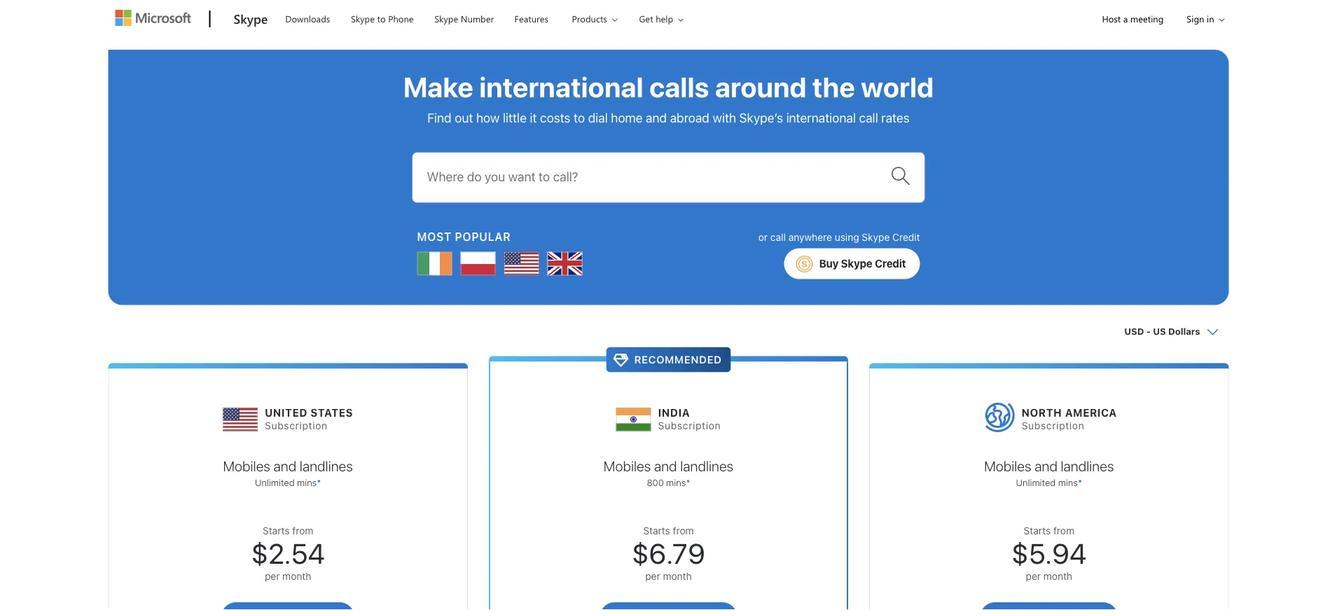 Task type: locate. For each thing, give the bounding box(es) containing it.
mobiles
[[223, 458, 270, 474], [604, 458, 651, 474], [984, 458, 1031, 474]]

mins down united states subscription
[[297, 477, 317, 487]]

2 horizontal spatial per
[[1026, 570, 1041, 582]]

starts up '$6.79'
[[643, 525, 670, 536]]

mobiles and landlines unlimited mins *
[[223, 458, 353, 487], [984, 458, 1114, 487]]

month
[[282, 570, 311, 582], [663, 570, 692, 582], [1043, 570, 1072, 582]]

and inside make international calls around the world find out how little it costs to dial home and abroad with skype's international call rates
[[646, 110, 667, 125]]

1 mins from the left
[[297, 477, 317, 487]]

* link down united states subscription
[[317, 477, 321, 487]]

world
[[861, 70, 934, 103]]

1 horizontal spatial subscription
[[658, 420, 721, 431]]

month down $2.54
[[282, 570, 311, 582]]

2 month from the left
[[663, 570, 692, 582]]

* inside the mobiles and landlines 800 mins *
[[686, 477, 690, 487]]

starts inside starts from $2.54 per month
[[263, 525, 290, 536]]

unlimited
[[255, 477, 295, 487], [1016, 477, 1056, 487]]

host a meeting
[[1102, 13, 1164, 25]]

2 * from the left
[[686, 477, 690, 487]]

skype left number
[[434, 13, 458, 25]]

united
[[265, 406, 307, 418]]

month for $2.54
[[282, 570, 311, 582]]

united kingdom image
[[547, 246, 582, 281]]

0 horizontal spatial per
[[265, 570, 280, 582]]

month inside starts from $5.94 per month
[[1043, 570, 1072, 582]]

costs
[[540, 110, 570, 125]]

united states image left united kingdom image
[[504, 246, 539, 281]]

international up costs
[[479, 70, 643, 103]]

and down united states subscription
[[274, 458, 296, 474]]

1 per from the left
[[265, 570, 280, 582]]

call right 'or'
[[770, 231, 786, 243]]

2 horizontal spatial landlines
[[1061, 458, 1114, 474]]

2 horizontal spatial from
[[1053, 525, 1074, 536]]

* down the north america subscription
[[1078, 477, 1082, 487]]

0 horizontal spatial mobiles
[[223, 458, 270, 474]]

from up $5.94
[[1053, 525, 1074, 536]]

1 horizontal spatial mobiles
[[604, 458, 651, 474]]

per down $2.54
[[265, 570, 280, 582]]

0 horizontal spatial mins
[[297, 477, 317, 487]]

1 horizontal spatial per
[[645, 570, 660, 582]]

from inside starts from $5.94 per month
[[1053, 525, 1074, 536]]

abroad
[[670, 110, 709, 125]]

starts from $6.79 per month
[[632, 525, 705, 582]]

1 horizontal spatial mins
[[666, 477, 686, 487]]

to
[[377, 13, 386, 25], [574, 110, 585, 125]]

skype
[[234, 10, 268, 27], [351, 13, 375, 25], [434, 13, 458, 25], [862, 231, 890, 243], [841, 257, 872, 270]]

3 mobiles from the left
[[984, 458, 1031, 474]]

2 horizontal spatial starts
[[1024, 525, 1051, 536]]

1 horizontal spatial call
[[859, 110, 878, 125]]

starts up $5.94
[[1024, 525, 1051, 536]]

* link
[[317, 477, 321, 487], [686, 477, 690, 487], [1078, 477, 1082, 487]]

1 horizontal spatial to
[[574, 110, 585, 125]]

subscription down india
[[658, 420, 721, 431]]

month inside starts from $2.54 per month
[[282, 570, 311, 582]]

2 horizontal spatial subscription
[[1022, 420, 1085, 431]]

and for $6.79
[[654, 458, 677, 474]]

0 horizontal spatial *
[[317, 477, 321, 487]]

skype link
[[227, 1, 275, 39]]

2 mins from the left
[[666, 477, 686, 487]]

skype inside "link"
[[234, 10, 268, 27]]

united states image
[[504, 246, 539, 281], [223, 395, 258, 437]]

mins for $5.94
[[1058, 477, 1078, 487]]

2 from from the left
[[673, 525, 694, 536]]

subscription inside the north america subscription
[[1022, 420, 1085, 431]]

*
[[317, 477, 321, 487], [686, 477, 690, 487], [1078, 477, 1082, 487]]

3 landlines from the left
[[1061, 458, 1114, 474]]

3 starts from the left
[[1024, 525, 1051, 536]]

downloads link
[[279, 1, 336, 34]]

* for $5.94
[[1078, 477, 1082, 487]]

1 vertical spatial united states image
[[223, 395, 258, 437]]

sign
[[1187, 13, 1204, 25]]

dial
[[588, 110, 608, 125]]

from inside starts from $2.54 per month
[[292, 525, 313, 536]]

mobiles for $5.94
[[984, 458, 1031, 474]]

0 horizontal spatial mobiles and landlines unlimited mins *
[[223, 458, 353, 487]]

3 subscription from the left
[[1022, 420, 1085, 431]]

mobiles down north
[[984, 458, 1031, 474]]

starts
[[263, 525, 290, 536], [643, 525, 670, 536], [1024, 525, 1051, 536]]

0 horizontal spatial * link
[[317, 477, 321, 487]]

to left dial
[[574, 110, 585, 125]]

2 starts from the left
[[643, 525, 670, 536]]

month for $5.94
[[1043, 570, 1072, 582]]

host
[[1102, 13, 1121, 25]]

0 vertical spatial call
[[859, 110, 878, 125]]

month inside starts from $6.79 per month
[[663, 570, 692, 582]]

united states subscription
[[265, 406, 353, 431]]

states
[[311, 406, 353, 418]]

international
[[479, 70, 643, 103], [786, 110, 856, 125]]

month down '$6.79'
[[663, 570, 692, 582]]

call
[[859, 110, 878, 125], [770, 231, 786, 243]]

1 horizontal spatial international
[[786, 110, 856, 125]]

1 horizontal spatial from
[[673, 525, 694, 536]]

2 mobiles from the left
[[604, 458, 651, 474]]

* link right the 800
[[686, 477, 690, 487]]

or call anywhere using skype credit
[[758, 231, 920, 243]]

0 horizontal spatial landlines
[[300, 458, 353, 474]]

per down '$6.79'
[[645, 570, 660, 582]]

3 per from the left
[[1026, 570, 1041, 582]]

2 horizontal spatial mins
[[1058, 477, 1078, 487]]

search image
[[891, 166, 910, 185]]

the
[[812, 70, 855, 103]]

starts inside starts from $5.94 per month
[[1024, 525, 1051, 536]]

unlimited for $2.54
[[255, 477, 295, 487]]

1 vertical spatial call
[[770, 231, 786, 243]]

0 horizontal spatial month
[[282, 570, 311, 582]]

credit
[[892, 231, 920, 243], [875, 257, 906, 270]]

skype left downloads
[[234, 10, 268, 27]]

1 unlimited from the left
[[255, 477, 295, 487]]

1 month from the left
[[282, 570, 311, 582]]

1 * from the left
[[317, 477, 321, 487]]

1 subscription from the left
[[265, 420, 328, 431]]

recommended
[[634, 353, 722, 366]]

0 vertical spatial credit
[[892, 231, 920, 243]]

per
[[265, 570, 280, 582], [645, 570, 660, 582], [1026, 570, 1041, 582]]

mobiles inside the mobiles and landlines 800 mins *
[[604, 458, 651, 474]]

* down united states subscription
[[317, 477, 321, 487]]

1 horizontal spatial month
[[663, 570, 692, 582]]

2 * link from the left
[[686, 477, 690, 487]]

subscription inside united states subscription
[[265, 420, 328, 431]]

3 * from the left
[[1078, 477, 1082, 487]]

to left phone on the top left of page
[[377, 13, 386, 25]]

mobiles and landlines 800 mins *
[[604, 458, 733, 487]]

microsoft image
[[115, 10, 191, 26]]

2 horizontal spatial month
[[1043, 570, 1072, 582]]

subscription down united
[[265, 420, 328, 431]]

and down the north america subscription
[[1035, 458, 1057, 474]]

how
[[476, 110, 500, 125]]

downloads
[[285, 13, 330, 25]]

mins down the north america subscription
[[1058, 477, 1078, 487]]

from inside starts from $6.79 per month
[[673, 525, 694, 536]]

per inside starts from $5.94 per month
[[1026, 570, 1041, 582]]

1 mobiles from the left
[[223, 458, 270, 474]]

landlines down united states subscription
[[300, 458, 353, 474]]

2 per from the left
[[645, 570, 660, 582]]

per down $5.94
[[1026, 570, 1041, 582]]

subscription
[[265, 420, 328, 431], [658, 420, 721, 431], [1022, 420, 1085, 431]]

credit up 'buy skype credit'
[[892, 231, 920, 243]]

from up $2.54
[[292, 525, 313, 536]]

1 * link from the left
[[317, 477, 321, 487]]

subscription for $5.94
[[1022, 420, 1085, 431]]

call inside make international calls around the world find out how little it costs to dial home and abroad with skype's international call rates
[[859, 110, 878, 125]]

landlines down india subscription
[[680, 458, 733, 474]]

starts up $2.54
[[263, 525, 290, 536]]

1 horizontal spatial *
[[686, 477, 690, 487]]

north america subscription
[[1022, 406, 1117, 431]]

2 unlimited from the left
[[1016, 477, 1056, 487]]

per inside starts from $6.79 per month
[[645, 570, 660, 582]]

1 horizontal spatial united states image
[[504, 246, 539, 281]]

$6.79
[[632, 537, 705, 570]]

0 horizontal spatial starts
[[263, 525, 290, 536]]

2 mobiles and landlines unlimited mins * from the left
[[984, 458, 1114, 487]]

from up '$6.79'
[[673, 525, 694, 536]]

1 horizontal spatial unlimited
[[1016, 477, 1056, 487]]

0 horizontal spatial unlimited
[[255, 477, 295, 487]]

0 horizontal spatial to
[[377, 13, 386, 25]]

2 subscription from the left
[[658, 420, 721, 431]]

skype for skype
[[234, 10, 268, 27]]

3 month from the left
[[1043, 570, 1072, 582]]

2 horizontal spatial * link
[[1078, 477, 1082, 487]]

$2.54
[[251, 537, 325, 570]]

Where do you want to call? text field
[[427, 159, 889, 196]]

2 horizontal spatial mobiles
[[984, 458, 1031, 474]]

subscription down north
[[1022, 420, 1085, 431]]

3 from from the left
[[1053, 525, 1074, 536]]

mobiles for $6.79
[[604, 458, 651, 474]]

or
[[758, 231, 768, 243]]

mins
[[297, 477, 317, 487], [666, 477, 686, 487], [1058, 477, 1078, 487]]

with
[[713, 110, 736, 125]]

and up the 800
[[654, 458, 677, 474]]

and right "home"
[[646, 110, 667, 125]]

and
[[646, 110, 667, 125], [274, 458, 296, 474], [654, 458, 677, 474], [1035, 458, 1057, 474]]

skype to phone
[[351, 13, 414, 25]]

landlines
[[300, 458, 353, 474], [680, 458, 733, 474], [1061, 458, 1114, 474]]

3 mins from the left
[[1058, 477, 1078, 487]]

0 horizontal spatial united states image
[[223, 395, 258, 437]]

mobiles and landlines unlimited mins * for $2.54
[[223, 458, 353, 487]]

buy skype credit link
[[784, 248, 920, 279], [784, 248, 920, 279]]

skype number
[[434, 13, 494, 25]]

month down $5.94
[[1043, 570, 1072, 582]]

1 starts from the left
[[263, 525, 290, 536]]

1 horizontal spatial mobiles and landlines unlimited mins *
[[984, 458, 1114, 487]]

using
[[835, 231, 859, 243]]

3 * link from the left
[[1078, 477, 1082, 487]]

international down the
[[786, 110, 856, 125]]

credit down or call anywhere using skype credit
[[875, 257, 906, 270]]

* link down the north america subscription
[[1078, 477, 1082, 487]]

0 horizontal spatial from
[[292, 525, 313, 536]]

2 horizontal spatial *
[[1078, 477, 1082, 487]]

0 horizontal spatial subscription
[[265, 420, 328, 431]]

mobiles down united
[[223, 458, 270, 474]]

meeting
[[1130, 13, 1164, 25]]

1 from from the left
[[292, 525, 313, 536]]

mins right the 800
[[666, 477, 686, 487]]

starts inside starts from $6.79 per month
[[643, 525, 670, 536]]

united states image left united
[[223, 395, 258, 437]]

landlines for $2.54
[[300, 458, 353, 474]]

2 landlines from the left
[[680, 458, 733, 474]]

landlines down the north america subscription
[[1061, 458, 1114, 474]]

* right the 800
[[686, 477, 690, 487]]

from
[[292, 525, 313, 536], [673, 525, 694, 536], [1053, 525, 1074, 536]]

landlines inside the mobiles and landlines 800 mins *
[[680, 458, 733, 474]]

skype left phone on the top left of page
[[351, 13, 375, 25]]

call left rates
[[859, 110, 878, 125]]

0 horizontal spatial international
[[479, 70, 643, 103]]

0 vertical spatial international
[[479, 70, 643, 103]]

mins inside the mobiles and landlines 800 mins *
[[666, 477, 686, 487]]

mobiles up the 800
[[604, 458, 651, 474]]

mobiles and landlines unlimited mins * down the north america subscription
[[984, 458, 1114, 487]]

per for $5.94
[[1026, 570, 1041, 582]]

and inside the mobiles and landlines 800 mins *
[[654, 458, 677, 474]]

1 vertical spatial to
[[574, 110, 585, 125]]

0 vertical spatial united states image
[[504, 246, 539, 281]]

in
[[1207, 13, 1214, 25]]

subscription for $2.54
[[265, 420, 328, 431]]

1 landlines from the left
[[300, 458, 353, 474]]

mobiles and landlines unlimited mins * down united states subscription
[[223, 458, 353, 487]]

1 horizontal spatial * link
[[686, 477, 690, 487]]

1 mobiles and landlines unlimited mins * from the left
[[223, 458, 353, 487]]

sign in button
[[1176, 1, 1229, 36]]

per inside starts from $2.54 per month
[[265, 570, 280, 582]]

1 horizontal spatial landlines
[[680, 458, 733, 474]]

1 horizontal spatial starts
[[643, 525, 670, 536]]



Task type: describe. For each thing, give the bounding box(es) containing it.
most popular
[[417, 230, 511, 243]]

buy skype credit
[[819, 257, 906, 270]]

starts from $2.54 per month
[[251, 525, 325, 582]]

landlines for $6.79
[[680, 458, 733, 474]]

popular
[[455, 230, 511, 243]]

1 vertical spatial international
[[786, 110, 856, 125]]

around
[[715, 70, 807, 103]]

make international calls around the world find out how little it costs to dial home and abroad with skype's international call rates
[[403, 70, 934, 125]]

mobiles and landlines unlimited mins * for $5.94
[[984, 458, 1114, 487]]

products
[[572, 13, 607, 25]]

little
[[503, 110, 527, 125]]

* link for $5.94
[[1078, 477, 1082, 487]]

starts for $6.79
[[643, 525, 670, 536]]

find
[[427, 110, 452, 125]]

products button
[[560, 1, 629, 37]]

mobiles for $2.54
[[223, 458, 270, 474]]

and for $5.94
[[1035, 458, 1057, 474]]

skype for skype number
[[434, 13, 458, 25]]

* link for $6.79
[[686, 477, 690, 487]]

and for $2.54
[[274, 458, 296, 474]]

starts for $2.54
[[263, 525, 290, 536]]

starts for $5.94
[[1024, 525, 1051, 536]]

get
[[639, 13, 653, 25]]

rates
[[881, 110, 910, 125]]

1 vertical spatial credit
[[875, 257, 906, 270]]

skype's
[[739, 110, 783, 125]]

* for $6.79
[[686, 477, 690, 487]]

per for $6.79
[[645, 570, 660, 582]]

features link
[[508, 1, 555, 34]]

* for $2.54
[[317, 477, 321, 487]]

skype right using
[[862, 231, 890, 243]]

starts from $5.94 per month
[[1011, 525, 1087, 582]]

buy
[[819, 257, 839, 270]]

skype to phone link
[[345, 1, 420, 34]]

india
[[658, 406, 690, 418]]

a
[[1123, 13, 1128, 25]]

* link for $2.54
[[317, 477, 321, 487]]

help
[[656, 13, 673, 25]]

out
[[455, 110, 473, 125]]

from for $5.94
[[1053, 525, 1074, 536]]

make
[[403, 70, 473, 103]]

0 horizontal spatial call
[[770, 231, 786, 243]]

skype for skype to phone
[[351, 13, 375, 25]]

from for $6.79
[[673, 525, 694, 536]]

india subscription
[[658, 406, 721, 431]]

it
[[530, 110, 537, 125]]

most
[[417, 230, 452, 243]]

get help
[[639, 13, 673, 25]]

mins for $2.54
[[297, 477, 317, 487]]

calls
[[649, 70, 709, 103]]

host a meeting link
[[1090, 1, 1176, 36]]

poland image
[[461, 246, 496, 281]]

america
[[1065, 406, 1117, 418]]

skype right buy
[[841, 257, 872, 270]]

from for $2.54
[[292, 525, 313, 536]]

home
[[611, 110, 643, 125]]

anywhere
[[788, 231, 832, 243]]

features
[[515, 13, 548, 25]]

sign in
[[1187, 13, 1214, 25]]

skype number link
[[428, 1, 500, 34]]

india image
[[616, 395, 651, 437]]

unlimited for $5.94
[[1016, 477, 1056, 487]]

mins for $6.79
[[666, 477, 686, 487]]

landlines for $5.94
[[1061, 458, 1114, 474]]

phone
[[388, 13, 414, 25]]

$5.94
[[1011, 537, 1087, 570]]

to inside make international calls around the world find out how little it costs to dial home and abroad with skype's international call rates
[[574, 110, 585, 125]]

per for $2.54
[[265, 570, 280, 582]]

month for $6.79
[[663, 570, 692, 582]]

north
[[1022, 406, 1062, 418]]

0 vertical spatial to
[[377, 13, 386, 25]]

get help button
[[627, 1, 695, 37]]

800
[[647, 477, 664, 487]]

ireland image
[[417, 246, 452, 281]]

number
[[461, 13, 494, 25]]



Task type: vqa. For each thing, say whether or not it's contained in the screenshot.
"turn" in the You will see "Allow NDI® Usage" turn the toggle on. (A banner will appear in your call letting everyone that you are potentially broadcasting or recording the call via NDI).
no



